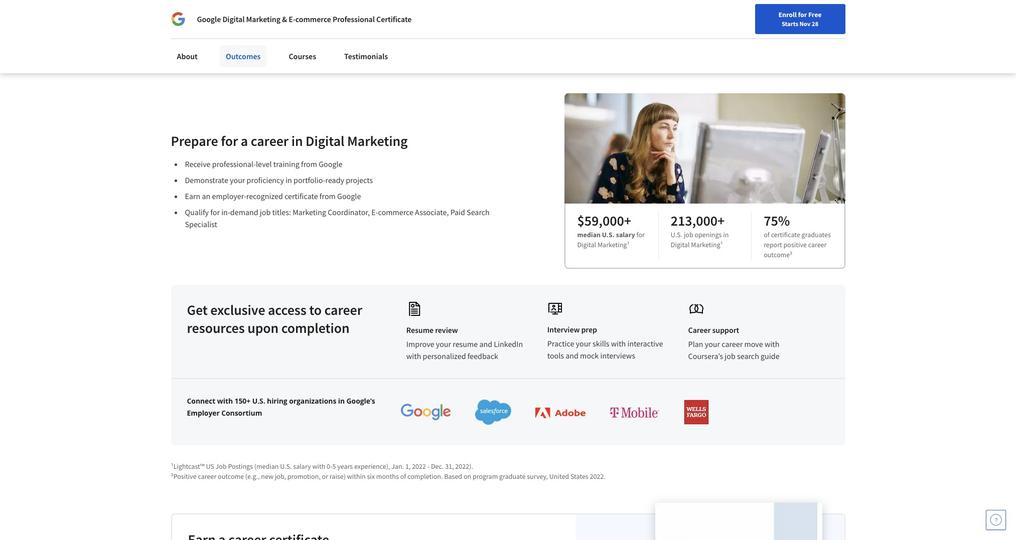 Task type: describe. For each thing, give the bounding box(es) containing it.
skills inside interview prep practice your skills with interactive tools and mock interviews
[[593, 339, 610, 349]]

resume review improve your resume and linkedin with personalized feedback
[[406, 325, 523, 361]]

dec.
[[431, 462, 444, 471]]

employer
[[187, 409, 220, 418]]

certificate
[[376, 14, 412, 24]]

salary inside '$59,000 + median u.s. salary'
[[616, 230, 635, 239]]

raise)
[[330, 472, 346, 481]]

your right find
[[752, 12, 765, 21]]

receive
[[185, 159, 211, 169]]

job inside "213,000 + u.s. job openings in digital marketing"
[[684, 230, 693, 239]]

coursera
[[251, 33, 282, 44]]

demand inside see how employees at top companies are mastering in-demand skills
[[203, 4, 253, 22]]

skills inside see how employees at top companies are mastering in-demand skills
[[256, 4, 286, 22]]

commerce inside qualify for in-demand job titles: marketing coordinator, e-commerce associate, paid search specialist
[[378, 207, 414, 217]]

training
[[273, 159, 300, 169]]

professional-
[[212, 159, 256, 169]]

enroll for free starts nov 28
[[779, 10, 822, 28]]

u.s. inside '$59,000 + median u.s. salary'
[[602, 230, 615, 239]]

openings
[[695, 230, 722, 239]]

for inside for digital marketing
[[637, 230, 645, 239]]

move
[[745, 339, 763, 349]]

¹ for 213,000
[[721, 240, 723, 249]]

of inside '75% of certificate graduates report positive career outcome'
[[764, 230, 770, 239]]

in inside connect with 150+ u.s. hiring organizations in google's employer consortium
[[338, 396, 345, 406]]

(e.g.,
[[245, 472, 260, 481]]

u.s. inside ¹lightcast™ us job postings (median u.s. salary with 0-5 years experience), jan. 1, 2022 - dec. 31, 2022). ²positive career outcome (e.g., new job, promotion, or raise) within six months of completion. based on program graduate survey, united states 2022.
[[280, 462, 292, 471]]

interview prep practice your skills with interactive tools and mock interviews
[[547, 325, 663, 361]]

review
[[435, 325, 458, 335]]

for for career
[[221, 132, 238, 150]]

with inside connect with 150+ u.s. hiring organizations in google's employer consortium
[[217, 396, 233, 406]]

mastering
[[436, 0, 497, 4]]

to
[[309, 301, 322, 319]]

+ for $59,000
[[624, 212, 631, 230]]

2 vertical spatial google
[[337, 191, 361, 201]]

outcome inside '75% of certificate graduates report positive career outcome'
[[764, 250, 790, 259]]

testimonials
[[344, 51, 388, 61]]

search
[[737, 351, 759, 361]]

u.s. inside "213,000 + u.s. job openings in digital marketing"
[[671, 230, 683, 239]]

marketing up projects
[[347, 132, 408, 150]]

improve
[[406, 339, 434, 349]]

²positive
[[171, 472, 197, 481]]

job,
[[275, 472, 286, 481]]

recognized
[[246, 191, 283, 201]]

outcomes link
[[220, 45, 267, 67]]

marketing inside qualify for in-demand job titles: marketing coordinator, e-commerce associate, paid search specialist
[[293, 207, 326, 217]]

promotion,
[[288, 472, 321, 481]]

e- inside qualify for in-demand job titles: marketing coordinator, e-commerce associate, paid search specialist
[[371, 207, 378, 217]]

practice
[[547, 339, 574, 349]]

qualify
[[185, 207, 209, 217]]

0 vertical spatial google
[[197, 14, 221, 24]]

2022).
[[455, 462, 473, 471]]

google partner logo image
[[401, 404, 451, 421]]

certificate inside '75% of certificate graduates report positive career outcome'
[[771, 230, 800, 239]]

courses
[[289, 51, 316, 61]]

2022
[[412, 462, 426, 471]]

coursera's
[[688, 351, 723, 361]]

new
[[767, 12, 780, 21]]

in- inside qualify for in-demand job titles: marketing coordinator, e-commerce associate, paid search specialist
[[221, 207, 230, 217]]

at
[[308, 0, 320, 4]]

150+
[[235, 396, 251, 406]]

marketing inside for digital marketing
[[598, 240, 627, 249]]

english
[[824, 11, 848, 21]]

states
[[571, 472, 589, 481]]

starts
[[782, 20, 799, 28]]

with inside the "career support plan your career move with coursera's job search guide"
[[765, 339, 780, 349]]

0-
[[327, 462, 332, 471]]

positive
[[784, 240, 807, 249]]

marketing inside "213,000 + u.s. job openings in digital marketing"
[[691, 240, 721, 249]]

resources
[[187, 319, 245, 337]]

u.s. inside connect with 150+ u.s. hiring organizations in google's employer consortium
[[252, 396, 265, 406]]

based
[[444, 472, 462, 481]]

$59,000
[[577, 212, 624, 230]]

0 horizontal spatial e-
[[289, 14, 296, 24]]

digital inside "213,000 + u.s. job openings in digital marketing"
[[671, 240, 690, 249]]

career support plan your career move with coursera's job search guide
[[688, 325, 780, 361]]

google digital marketing & e-commerce professional certificate
[[197, 14, 412, 24]]

resume
[[406, 325, 434, 335]]

for for starts
[[798, 10, 807, 19]]

learn more about coursera for business link
[[187, 33, 326, 44]]

find
[[738, 12, 751, 21]]

¹lightcast™ us job postings (median u.s. salary with 0-5 years experience), jan. 1, 2022 - dec. 31, 2022). ²positive career outcome (e.g., new job, promotion, or raise) within six months of completion. based on program graduate survey, united states 2022.
[[171, 462, 606, 481]]

¹lightcast™
[[171, 462, 205, 471]]

plan
[[688, 339, 703, 349]]

digital down how
[[223, 14, 245, 24]]

outcome inside ¹lightcast™ us job postings (median u.s. salary with 0-5 years experience), jan. 1, 2022 - dec. 31, 2022). ²positive career outcome (e.g., new job, promotion, or raise) within six months of completion. based on program graduate survey, united states 2022.
[[218, 472, 244, 481]]

digital inside for digital marketing
[[577, 240, 596, 249]]

proficiency
[[247, 175, 284, 185]]

in down training
[[286, 175, 292, 185]]

graduates
[[802, 230, 831, 239]]

ready
[[325, 175, 344, 185]]

+ for 213,000
[[718, 212, 725, 230]]

google image
[[171, 12, 185, 26]]

career up level
[[251, 132, 289, 150]]

2022.
[[590, 472, 606, 481]]

demonstrate your proficiency in portfolio-ready projects
[[185, 175, 373, 185]]

demand inside qualify for in-demand job titles: marketing coordinator, e-commerce associate, paid search specialist
[[230, 207, 258, 217]]

help center image
[[990, 514, 1002, 527]]

interactive
[[628, 339, 663, 349]]

program
[[473, 472, 498, 481]]

and inside interview prep practice your skills with interactive tools and mock interviews
[[566, 351, 579, 361]]

us
[[206, 462, 214, 471]]

projects
[[346, 175, 373, 185]]

213,000 + u.s. job openings in digital marketing
[[671, 212, 729, 249]]

six
[[367, 472, 375, 481]]

testimonials link
[[338, 45, 394, 67]]

titles:
[[272, 207, 291, 217]]

paid
[[451, 207, 465, 217]]

organizations
[[289, 396, 336, 406]]

1,
[[405, 462, 411, 471]]

for digital marketing
[[577, 230, 645, 249]]

access
[[268, 301, 307, 319]]

completion
[[281, 319, 350, 337]]

free
[[809, 10, 822, 19]]

a
[[241, 132, 248, 150]]

0 horizontal spatial commerce
[[296, 14, 331, 24]]

consortium
[[221, 409, 262, 418]]

prepare
[[171, 132, 218, 150]]

connect
[[187, 396, 215, 406]]

employer-
[[212, 191, 246, 201]]

on
[[464, 472, 471, 481]]



Task type: vqa. For each thing, say whether or not it's contained in the screenshot.
compared
no



Task type: locate. For each thing, give the bounding box(es) containing it.
digital down 213,000
[[671, 240, 690, 249]]

u.s. down $59,000
[[602, 230, 615, 239]]

marketing
[[246, 14, 281, 24], [347, 132, 408, 150], [293, 207, 326, 217], [598, 240, 627, 249], [691, 240, 721, 249]]

0 vertical spatial outcome
[[764, 250, 790, 259]]

None search field
[[143, 6, 384, 26]]

interviews
[[601, 351, 635, 361]]

digital down median
[[577, 240, 596, 249]]

salary up promotion,
[[293, 462, 311, 471]]

personalized
[[423, 351, 466, 361]]

connect with 150+ u.s. hiring organizations in google's employer consortium
[[187, 396, 375, 418]]

for
[[798, 10, 807, 19], [284, 33, 294, 44], [221, 132, 238, 150], [210, 207, 220, 217], [637, 230, 645, 239]]

31,
[[445, 462, 454, 471]]

-
[[428, 462, 430, 471]]

1 vertical spatial and
[[566, 351, 579, 361]]

75%
[[764, 212, 790, 230]]

linkedin
[[494, 339, 523, 349]]

1 vertical spatial salary
[[293, 462, 311, 471]]

exclusive
[[210, 301, 265, 319]]

marketing down the openings
[[691, 240, 721, 249]]

1 vertical spatial certificate
[[771, 230, 800, 239]]

from
[[301, 159, 317, 169], [320, 191, 336, 201]]

0 horizontal spatial +
[[624, 212, 631, 230]]

graduate
[[499, 472, 526, 481]]

your inside "resume review improve your resume and linkedin with personalized feedback"
[[436, 339, 451, 349]]

and right the tools
[[566, 351, 579, 361]]

1 vertical spatial from
[[320, 191, 336, 201]]

28
[[812, 20, 819, 28]]

1 horizontal spatial e-
[[371, 207, 378, 217]]

in- right google image in the left top of the page
[[187, 4, 203, 22]]

0 vertical spatial e-
[[289, 14, 296, 24]]

digital up ready
[[306, 132, 345, 150]]

with down improve in the left bottom of the page
[[406, 351, 421, 361]]

skills
[[256, 4, 286, 22], [593, 339, 610, 349]]

0 vertical spatial skills
[[256, 4, 286, 22]]

0 vertical spatial from
[[301, 159, 317, 169]]

e- right "coordinator,"
[[371, 207, 378, 217]]

job down recognized
[[260, 207, 271, 217]]

job left search
[[725, 351, 736, 361]]

+ inside "213,000 + u.s. job openings in digital marketing"
[[718, 212, 725, 230]]

1 vertical spatial commerce
[[378, 207, 414, 217]]

coordinator,
[[328, 207, 370, 217]]

0 vertical spatial career
[[781, 12, 801, 21]]

0 horizontal spatial ¹
[[627, 240, 630, 249]]

survey,
[[527, 472, 548, 481]]

in inside "213,000 + u.s. job openings in digital marketing"
[[723, 230, 729, 239]]

receive professional-level training from google
[[185, 159, 343, 169]]

1 vertical spatial career
[[688, 325, 711, 335]]

+ up the openings
[[718, 212, 725, 230]]

in- inside see how employees at top companies are mastering in-demand skills
[[187, 4, 203, 22]]

0 vertical spatial and
[[480, 339, 492, 349]]

career inside '75% of certificate graduates report positive career outcome'
[[808, 240, 827, 249]]

1 horizontal spatial job
[[684, 230, 693, 239]]

0 vertical spatial in-
[[187, 4, 203, 22]]

and up feedback at bottom
[[480, 339, 492, 349]]

adobe partner logo image
[[536, 408, 586, 419]]

job inside the "career support plan your career move with coursera's job search guide"
[[725, 351, 736, 361]]

in
[[291, 132, 303, 150], [286, 175, 292, 185], [723, 230, 729, 239], [338, 396, 345, 406]]

interview
[[547, 325, 580, 335]]

1 vertical spatial demand
[[230, 207, 258, 217]]

0 horizontal spatial certificate
[[285, 191, 318, 201]]

of inside ¹lightcast™ us job postings (median u.s. salary with 0-5 years experience), jan. 1, 2022 - dec. 31, 2022). ²positive career outcome (e.g., new job, promotion, or raise) within six months of completion. based on program graduate survey, united states 2022.
[[400, 472, 406, 481]]

1 vertical spatial job
[[684, 230, 693, 239]]

portfolio-
[[294, 175, 325, 185]]

career right to
[[325, 301, 362, 319]]

of down 1,
[[400, 472, 406, 481]]

mock
[[580, 351, 599, 361]]

0 horizontal spatial job
[[260, 207, 271, 217]]

commerce
[[296, 14, 331, 24], [378, 207, 414, 217]]

in left google's
[[338, 396, 345, 406]]

about
[[177, 51, 198, 61]]

0 horizontal spatial of
[[400, 472, 406, 481]]

2 + from the left
[[718, 212, 725, 230]]

0 vertical spatial of
[[764, 230, 770, 239]]

0 horizontal spatial outcome
[[218, 472, 244, 481]]

salesforce partner logo image
[[475, 400, 512, 425]]

1 vertical spatial in-
[[221, 207, 230, 217]]

nov
[[800, 20, 811, 28]]

marketing right titles:
[[293, 207, 326, 217]]

1 horizontal spatial and
[[566, 351, 579, 361]]

top
[[323, 0, 344, 4]]

1 horizontal spatial outcome
[[764, 250, 790, 259]]

in-
[[187, 4, 203, 22], [221, 207, 230, 217]]

$59,000 + median u.s. salary
[[577, 212, 635, 239]]

career inside the "career support plan your career move with coursera's job search guide"
[[688, 325, 711, 335]]

5
[[332, 462, 336, 471]]

your up mock
[[576, 339, 591, 349]]

career inside get exclusive access to career resources upon completion
[[325, 301, 362, 319]]

your for resume review improve your resume and linkedin with personalized feedback
[[436, 339, 451, 349]]

coursera enterprise logos image
[[622, 0, 822, 37]]

your down professional-
[[230, 175, 245, 185]]

certificate up positive
[[771, 230, 800, 239]]

for left "a"
[[221, 132, 238, 150]]

job inside qualify for in-demand job titles: marketing coordinator, e-commerce associate, paid search specialist
[[260, 207, 271, 217]]

in right the openings
[[723, 230, 729, 239]]

with up interviews
[[611, 339, 626, 349]]

2 vertical spatial job
[[725, 351, 736, 361]]

1 horizontal spatial from
[[320, 191, 336, 201]]

your up coursera's
[[705, 339, 720, 349]]

1 vertical spatial e-
[[371, 207, 378, 217]]

outcomes
[[226, 51, 261, 61]]

1 horizontal spatial of
[[764, 230, 770, 239]]

career down graduates
[[808, 240, 827, 249]]

prepare for a career in digital marketing
[[171, 132, 408, 150]]

years
[[337, 462, 353, 471]]

¹ down '$59,000 + median u.s. salary' at the top right
[[627, 240, 630, 249]]

of up report
[[764, 230, 770, 239]]

for inside qualify for in-demand job titles: marketing coordinator, e-commerce associate, paid search specialist
[[210, 207, 220, 217]]

0 horizontal spatial salary
[[293, 462, 311, 471]]

google up ready
[[319, 159, 343, 169]]

outcome down 'postings'
[[218, 472, 244, 481]]

commerce left associate,
[[378, 207, 414, 217]]

marketing down '$59,000 + median u.s. salary' at the top right
[[598, 240, 627, 249]]

u.s. down 213,000
[[671, 230, 683, 239]]

and inside "resume review improve your resume and linkedin with personalized feedback"
[[480, 339, 492, 349]]

upon
[[248, 319, 279, 337]]

demonstrate
[[185, 175, 228, 185]]

1 horizontal spatial skills
[[593, 339, 610, 349]]

1 horizontal spatial ¹
[[721, 240, 723, 249]]

demand down employer-
[[230, 207, 258, 217]]

1 horizontal spatial in-
[[221, 207, 230, 217]]

with left 0-
[[312, 462, 325, 471]]

about
[[229, 33, 250, 44]]

&
[[282, 14, 287, 24]]

commerce down the at on the left
[[296, 14, 331, 24]]

1 ¹ from the left
[[627, 240, 630, 249]]

1 horizontal spatial commerce
[[378, 207, 414, 217]]

1 horizontal spatial certificate
[[771, 230, 800, 239]]

coursera career certificate image
[[656, 503, 823, 541]]

united
[[549, 472, 569, 481]]

level
[[256, 159, 272, 169]]

your inside interview prep practice your skills with interactive tools and mock interviews
[[576, 339, 591, 349]]

1 vertical spatial skills
[[593, 339, 610, 349]]

with inside ¹lightcast™ us job postings (median u.s. salary with 0-5 years experience), jan. 1, 2022 - dec. 31, 2022). ²positive career outcome (e.g., new job, promotion, or raise) within six months of completion. based on program graduate survey, united states 2022.
[[312, 462, 325, 471]]

get exclusive access to career resources upon completion
[[187, 301, 362, 337]]

courses link
[[283, 45, 322, 67]]

for right qualify
[[210, 207, 220, 217]]

tools
[[547, 351, 564, 361]]

career inside the "career support plan your career move with coursera's job search guide"
[[722, 339, 743, 349]]

0 horizontal spatial in-
[[187, 4, 203, 22]]

(median
[[254, 462, 279, 471]]

how
[[212, 0, 238, 4]]

resume
[[453, 339, 478, 349]]

job down 213,000
[[684, 230, 693, 239]]

for for demand
[[210, 207, 220, 217]]

your for interview prep practice your skills with interactive tools and mock interviews
[[576, 339, 591, 349]]

1 vertical spatial of
[[400, 472, 406, 481]]

career down support
[[722, 339, 743, 349]]

in up training
[[291, 132, 303, 150]]

for up nov
[[798, 10, 807, 19]]

career inside ¹lightcast™ us job postings (median u.s. salary with 0-5 years experience), jan. 1, 2022 - dec. 31, 2022). ²positive career outcome (e.g., new job, promotion, or raise) within six months of completion. based on program graduate survey, united states 2022.
[[198, 472, 216, 481]]

from up 'portfolio-'
[[301, 159, 317, 169]]

e- right &
[[289, 14, 296, 24]]

job
[[260, 207, 271, 217], [684, 230, 693, 239], [725, 351, 736, 361]]

1 horizontal spatial +
[[718, 212, 725, 230]]

0 vertical spatial commerce
[[296, 14, 331, 24]]

report
[[764, 240, 782, 249]]

employees
[[241, 0, 306, 4]]

with left 150+
[[217, 396, 233, 406]]

marketing down employees
[[246, 14, 281, 24]]

find your new career link
[[733, 10, 806, 23]]

1 vertical spatial google
[[319, 159, 343, 169]]

salary down $59,000
[[616, 230, 635, 239]]

¹ down the openings
[[721, 240, 723, 249]]

career right new
[[781, 12, 801, 21]]

see
[[187, 0, 209, 4]]

1 horizontal spatial career
[[781, 12, 801, 21]]

career down us
[[198, 472, 216, 481]]

for inside enroll for free starts nov 28
[[798, 10, 807, 19]]

¹ for $59,000
[[627, 240, 630, 249]]

with inside "resume review improve your resume and linkedin with personalized feedback"
[[406, 351, 421, 361]]

learn
[[187, 33, 207, 44]]

2 ¹ from the left
[[721, 240, 723, 249]]

0 vertical spatial certificate
[[285, 191, 318, 201]]

demand up more
[[203, 4, 253, 22]]

0 horizontal spatial from
[[301, 159, 317, 169]]

skills up "coursera"
[[256, 4, 286, 22]]

with inside interview prep practice your skills with interactive tools and mock interviews
[[611, 339, 626, 349]]

companies
[[346, 0, 411, 4]]

your up personalized
[[436, 339, 451, 349]]

1 + from the left
[[624, 212, 631, 230]]

in- down employer-
[[221, 207, 230, 217]]

0 vertical spatial job
[[260, 207, 271, 217]]

with up guide
[[765, 339, 780, 349]]

for down &
[[284, 33, 294, 44]]

salary inside ¹lightcast™ us job postings (median u.s. salary with 0-5 years experience), jan. 1, 2022 - dec. 31, 2022). ²positive career outcome (e.g., new job, promotion, or raise) within six months of completion. based on program graduate survey, united states 2022.
[[293, 462, 311, 471]]

professional
[[333, 14, 375, 24]]

for right '$59,000 + median u.s. salary' at the top right
[[637, 230, 645, 239]]

within
[[347, 472, 366, 481]]

+ inside '$59,000 + median u.s. salary'
[[624, 212, 631, 230]]

your inside the "career support plan your career move with coursera's job search guide"
[[705, 339, 720, 349]]

google up "coordinator,"
[[337, 191, 361, 201]]

from down ready
[[320, 191, 336, 201]]

u.s. up job,
[[280, 462, 292, 471]]

prep
[[581, 325, 597, 335]]

search
[[467, 207, 490, 217]]

1 horizontal spatial salary
[[616, 230, 635, 239]]

your for career support plan your career move with coursera's job search guide
[[705, 339, 720, 349]]

earn
[[185, 191, 200, 201]]

0 vertical spatial salary
[[616, 230, 635, 239]]

0 horizontal spatial and
[[480, 339, 492, 349]]

google down 'see'
[[197, 14, 221, 24]]

0 horizontal spatial skills
[[256, 4, 286, 22]]

1 vertical spatial outcome
[[218, 472, 244, 481]]

outcome down report
[[764, 250, 790, 259]]

u.s.
[[602, 230, 615, 239], [671, 230, 683, 239], [252, 396, 265, 406], [280, 462, 292, 471]]

months
[[376, 472, 399, 481]]

2 horizontal spatial job
[[725, 351, 736, 361]]

skills up mock
[[593, 339, 610, 349]]

postings
[[228, 462, 253, 471]]

career
[[251, 132, 289, 150], [808, 240, 827, 249], [325, 301, 362, 319], [722, 339, 743, 349], [198, 472, 216, 481]]

certificate down 'portfolio-'
[[285, 191, 318, 201]]

more
[[209, 33, 227, 44]]

your
[[752, 12, 765, 21], [230, 175, 245, 185], [576, 339, 591, 349], [436, 339, 451, 349], [705, 339, 720, 349]]

+ up for digital marketing
[[624, 212, 631, 230]]

0 horizontal spatial career
[[688, 325, 711, 335]]

career up the 'plan'
[[688, 325, 711, 335]]

u.s. right 150+
[[252, 396, 265, 406]]

0 vertical spatial demand
[[203, 4, 253, 22]]

get
[[187, 301, 208, 319]]

enroll
[[779, 10, 797, 19]]

job
[[216, 462, 227, 471]]



